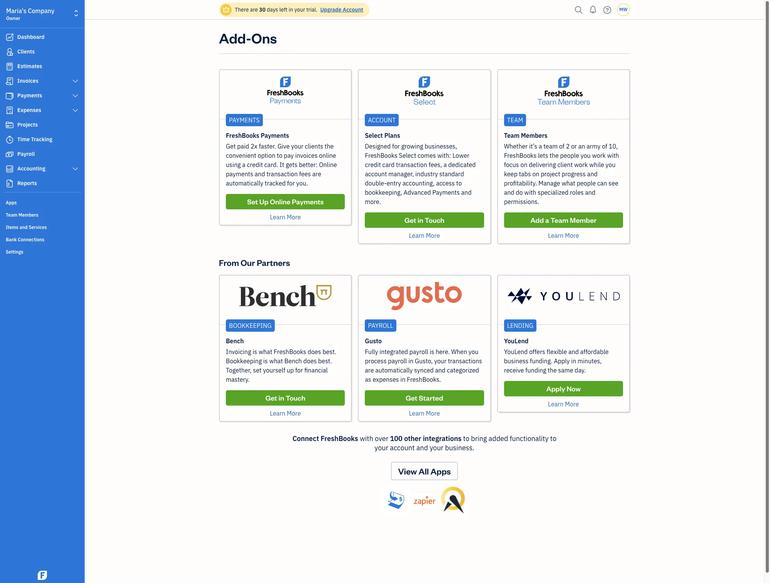 Task type: describe. For each thing, give the bounding box(es) containing it.
project image
[[5, 121, 14, 129]]

learn more for online
[[270, 213, 301, 221]]

expenses link
[[2, 104, 82, 117]]

bench invoicing is what freshbooks does best. bookkeeping is what bench does best. together, set yourself up for financial mastery.
[[226, 337, 336, 383]]

0 vertical spatial payroll
[[410, 348, 428, 356]]

it's
[[529, 142, 538, 150]]

100
[[390, 434, 403, 443]]

get started
[[406, 393, 443, 402]]

dashboard link
[[2, 30, 82, 44]]

together,
[[226, 367, 252, 374]]

it
[[280, 161, 284, 169]]

and inside youlend youlend offers flexible and affordable business funding. apply in minutes, receive funding the same day.
[[569, 348, 579, 356]]

same
[[558, 367, 574, 374]]

touch for manager,
[[425, 216, 445, 224]]

a inside team members whether it's a team of 2 or an army of 10, freshbooks lets the people you work with focus on delivering client work while you keep tabs on project progress and profitability. manage what people can see and do with specialized roles and permissions.
[[539, 142, 542, 150]]

integrated
[[380, 348, 408, 356]]

categorized
[[447, 367, 479, 374]]

to inside select plans designed for growing businesses, freshbooks select comes with: lower credit card transaction fees, a dedicated account manager, industry standard double-entry accounting, access to bookkeeping, advanced payments and more.
[[456, 179, 462, 187]]

items
[[6, 224, 18, 230]]

0 vertical spatial people
[[560, 152, 579, 159]]

bookkeeping inside bench invoicing is what freshbooks does best. bookkeeping is what bench does best. together, set yourself up for financial mastery.
[[226, 357, 262, 365]]

and down while
[[587, 170, 598, 178]]

industry
[[416, 170, 438, 178]]

delivering
[[529, 161, 556, 169]]

expenses
[[373, 376, 399, 383]]

1 vertical spatial does
[[303, 357, 317, 365]]

keep
[[504, 170, 518, 178]]

project
[[541, 170, 560, 178]]

in right left
[[289, 6, 293, 13]]

process
[[365, 357, 387, 365]]

learn more link for day.
[[548, 400, 579, 408]]

and inside select plans designed for growing businesses, freshbooks select comes with: lower credit card transaction fees, a dedicated account manager, industry standard double-entry accounting, access to bookkeeping, advanced payments and more.
[[461, 189, 472, 196]]

maria's
[[6, 7, 26, 15]]

accounting
[[17, 165, 45, 172]]

0 vertical spatial select
[[365, 132, 383, 139]]

with:
[[438, 152, 451, 159]]

go to help image
[[601, 4, 614, 16]]

chevron large down image for accounting
[[72, 166, 79, 172]]

learn for same
[[548, 400, 564, 408]]

apply inside youlend youlend offers flexible and affordable business funding. apply in minutes, receive funding the same day.
[[554, 357, 570, 365]]

transactions
[[448, 357, 482, 365]]

payments
[[226, 170, 253, 178]]

add-ons
[[219, 29, 277, 47]]

over
[[375, 434, 389, 443]]

do
[[516, 189, 523, 196]]

account inside to bring added functionality to your account and your business.
[[390, 444, 415, 452]]

view all apps link
[[391, 462, 458, 480]]

0 vertical spatial work
[[592, 152, 606, 159]]

a right add
[[545, 216, 549, 224]]

freshbooks inside select plans designed for growing businesses, freshbooks select comes with: lower credit card transaction fees, a dedicated account manager, industry standard double-entry accounting, access to bookkeeping, advanced payments and more.
[[365, 152, 398, 159]]

connect freshbooks with over 100 other integrations
[[293, 434, 462, 443]]

learn more link for a
[[409, 232, 440, 239]]

our
[[241, 257, 255, 268]]

from our partners
[[219, 257, 290, 268]]

in right expenses
[[401, 376, 406, 383]]

2 vertical spatial what
[[269, 357, 283, 365]]

2 vertical spatial with
[[360, 434, 373, 443]]

affordable
[[580, 348, 609, 356]]

to bring added functionality to your account and your business.
[[375, 434, 557, 452]]

get in touch link for financial
[[226, 390, 345, 406]]

2x
[[251, 142, 258, 150]]

more for designed for growing businesses, freshbooks select comes with: lower credit card transaction fees, a dedicated account manager, industry standard double-entry accounting, access to bookkeeping, advanced payments and more.
[[426, 232, 440, 239]]

days
[[267, 6, 278, 13]]

0 vertical spatial are
[[250, 6, 258, 13]]

0 horizontal spatial on
[[521, 161, 528, 169]]

credit inside select plans designed for growing businesses, freshbooks select comes with: lower credit card transaction fees, a dedicated account manager, industry standard double-entry accounting, access to bookkeeping, advanced payments and more.
[[365, 161, 381, 169]]

lets
[[538, 152, 548, 159]]

transaction inside select plans designed for growing businesses, freshbooks select comes with: lower credit card transaction fees, a dedicated account manager, industry standard double-entry accounting, access to bookkeeping, advanced payments and more.
[[396, 161, 427, 169]]

your inside gusto fully integrated payroll is here. when you process payroll in gusto, your transactions are automatically synced and categorized as expenses in freshbooks.
[[434, 357, 447, 365]]

comes
[[418, 152, 436, 159]]

the inside youlend youlend offers flexible and affordable business funding. apply in minutes, receive funding the same day.
[[548, 367, 557, 374]]

get in touch for manager,
[[405, 216, 445, 224]]

here.
[[436, 348, 450, 356]]

paid
[[237, 142, 249, 150]]

online inside freshbooks payments get paid 2x faster. give your clients the convenient option to pay invoices online using a credit card. it gets better: online payments and transaction fees are automatically tracked for you.
[[319, 161, 337, 169]]

more for get paid 2x faster. give your clients the convenient option to pay invoices online using a credit card. it gets better: online payments and transaction fees are automatically tracked for you.
[[287, 213, 301, 221]]

tabs
[[519, 170, 531, 178]]

card
[[383, 161, 395, 169]]

team members link
[[2, 209, 82, 221]]

freshbooks right connect
[[321, 434, 358, 443]]

settings
[[6, 249, 23, 255]]

bank connections
[[6, 237, 44, 243]]

apply now
[[546, 384, 581, 393]]

2 of from the left
[[602, 142, 608, 150]]

tracking
[[31, 136, 52, 143]]

ons
[[252, 29, 277, 47]]

more for fully integrated payroll is here. when you process payroll in gusto, your transactions are automatically synced and categorized as expenses in freshbooks.
[[426, 410, 440, 417]]

estimates link
[[2, 60, 82, 74]]

more for youlend offers flexible and affordable business funding. apply in minutes, receive funding the same day.
[[565, 400, 579, 408]]

there are 30 days left in your trial. upgrade account
[[235, 6, 363, 13]]

add a team member
[[531, 216, 597, 224]]

0 horizontal spatial is
[[253, 348, 257, 356]]

credit inside freshbooks payments get paid 2x faster. give your clients the convenient option to pay invoices online using a credit card. it gets better: online payments and transaction fees are automatically tracked for you.
[[247, 161, 263, 169]]

to right functionality
[[550, 434, 557, 443]]

in inside youlend youlend offers flexible and affordable business funding. apply in minutes, receive funding the same day.
[[571, 357, 576, 365]]

payments inside set up online payments link
[[292, 197, 324, 206]]

payments up paid
[[229, 116, 260, 124]]

and inside main 'element'
[[20, 224, 28, 230]]

get for select plans designed for growing businesses, freshbooks select comes with: lower credit card transaction fees, a dedicated account manager, industry standard double-entry accounting, access to bookkeeping, advanced payments and more.
[[405, 216, 416, 224]]

transaction inside freshbooks payments get paid 2x faster. give your clients the convenient option to pay invoices online using a credit card. it gets better: online payments and transaction fees are automatically tracked for you.
[[267, 170, 298, 178]]

a inside select plans designed for growing businesses, freshbooks select comes with: lower credit card transaction fees, a dedicated account manager, industry standard double-entry accounting, access to bookkeeping, advanced payments and more.
[[444, 161, 447, 169]]

you inside gusto fully integrated payroll is here. when you process payroll in gusto, your transactions are automatically synced and categorized as expenses in freshbooks.
[[469, 348, 479, 356]]

online
[[319, 152, 336, 159]]

convenient
[[226, 152, 256, 159]]

and right roles
[[585, 189, 596, 196]]

account inside select plans designed for growing businesses, freshbooks select comes with: lower credit card transaction fees, a dedicated account manager, industry standard double-entry accounting, access to bookkeeping, advanced payments and more.
[[365, 170, 387, 178]]

set
[[247, 197, 258, 206]]

set
[[253, 367, 262, 374]]

mastery.
[[226, 376, 250, 383]]

freshbooks inside freshbooks payments get paid 2x faster. give your clients the convenient option to pay invoices online using a credit card. it gets better: online payments and transaction fees are automatically tracked for you.
[[226, 132, 259, 139]]

team
[[544, 142, 558, 150]]

30
[[259, 6, 266, 13]]

select plans designed for growing businesses, freshbooks select comes with: lower credit card transaction fees, a dedicated account manager, industry standard double-entry accounting, access to bookkeeping, advanced payments and more.
[[365, 132, 476, 206]]

chevron large down image for invoices
[[72, 78, 79, 84]]

1 vertical spatial account
[[368, 116, 396, 124]]

reports
[[17, 180, 37, 187]]

time tracking link
[[2, 133, 82, 147]]

accounting link
[[2, 162, 82, 176]]

lending
[[507, 322, 534, 330]]

funding
[[526, 367, 547, 374]]

get in touch for financial
[[266, 393, 306, 402]]

apps link
[[2, 197, 82, 208]]

business
[[504, 357, 529, 365]]

0 horizontal spatial bench
[[226, 337, 244, 345]]

1 vertical spatial select
[[399, 152, 416, 159]]

0 vertical spatial with
[[607, 152, 619, 159]]

items and services
[[6, 224, 47, 230]]

more for whether it's a team of 2 or an army of 10, freshbooks lets the people you work with focus on delivering client work while you keep tabs on project progress and profitability. manage what people can see and do with specialized roles and permissions.
[[565, 232, 579, 239]]

1 vertical spatial people
[[577, 179, 596, 187]]

in left the gusto,
[[409, 357, 414, 365]]

learn more for automatically
[[409, 410, 440, 417]]

main element
[[0, 0, 104, 583]]

dashboard image
[[5, 33, 14, 41]]

for inside bench invoicing is what freshbooks does best. bookkeeping is what bench does best. together, set yourself up for financial mastery.
[[295, 367, 303, 374]]

mw
[[620, 7, 628, 12]]

manage
[[539, 179, 560, 187]]

can
[[598, 179, 607, 187]]

a inside freshbooks payments get paid 2x faster. give your clients the convenient option to pay invoices online using a credit card. it gets better: online payments and transaction fees are automatically tracked for you.
[[242, 161, 246, 169]]

to inside freshbooks payments get paid 2x faster. give your clients the convenient option to pay invoices online using a credit card. it gets better: online payments and transaction fees are automatically tracked for you.
[[277, 152, 283, 159]]

to up business. at the right bottom
[[463, 434, 470, 443]]

your down over
[[375, 444, 389, 452]]

for inside freshbooks payments get paid 2x faster. give your clients the convenient option to pay invoices online using a credit card. it gets better: online payments and transaction fees are automatically tracked for you.
[[287, 179, 295, 187]]

invoices
[[17, 77, 38, 84]]

set up online payments
[[247, 197, 324, 206]]

and left do in the right of the page
[[504, 189, 515, 196]]

0 horizontal spatial account
[[343, 6, 363, 13]]

learn for lets
[[548, 232, 564, 239]]

dashboard
[[17, 33, 45, 40]]

your down integrations
[[430, 444, 444, 452]]

get in touch link for manager,
[[365, 213, 484, 228]]

trial.
[[307, 6, 318, 13]]

mw button
[[617, 3, 630, 16]]

1 of from the left
[[559, 142, 565, 150]]

accounting,
[[403, 179, 435, 187]]

get inside freshbooks payments get paid 2x faster. give your clients the convenient option to pay invoices online using a credit card. it gets better: online payments and transaction fees are automatically tracked for you.
[[226, 142, 236, 150]]

focus
[[504, 161, 519, 169]]

freshbooks.
[[407, 376, 441, 383]]

team members whether it's a team of 2 or an army of 10, freshbooks lets the people you work with focus on delivering client work while you keep tabs on project progress and profitability. manage what people can see and do with specialized roles and permissions.
[[504, 132, 619, 206]]

items and services link
[[2, 221, 82, 233]]



Task type: locate. For each thing, give the bounding box(es) containing it.
receive
[[504, 367, 524, 374]]

1 vertical spatial what
[[259, 348, 272, 356]]

while
[[590, 161, 604, 169]]

select down growing
[[399, 152, 416, 159]]

0 horizontal spatial get in touch link
[[226, 390, 345, 406]]

what inside team members whether it's a team of 2 or an army of 10, freshbooks lets the people you work with focus on delivering client work while you keep tabs on project progress and profitability. manage what people can see and do with specialized roles and permissions.
[[562, 179, 576, 187]]

what up yourself at the left bottom of page
[[269, 357, 283, 365]]

set up online payments link
[[226, 194, 345, 209]]

chevron large down image inside invoices link
[[72, 78, 79, 84]]

1 credit from the left
[[247, 161, 263, 169]]

work up while
[[592, 152, 606, 159]]

what up set
[[259, 348, 272, 356]]

2 youlend from the top
[[504, 348, 528, 356]]

1 vertical spatial on
[[533, 170, 540, 178]]

and down the standard
[[461, 189, 472, 196]]

apps right all
[[431, 466, 451, 477]]

chevron large down image up projects link
[[72, 107, 79, 114]]

tracked
[[265, 179, 286, 187]]

are inside gusto fully integrated payroll is here. when you process payroll in gusto, your transactions are automatically synced and categorized as expenses in freshbooks.
[[365, 367, 374, 374]]

payroll up 'gusto'
[[368, 322, 393, 330]]

give
[[278, 142, 290, 150]]

learn more link for yourself
[[270, 410, 301, 417]]

0 vertical spatial chevron large down image
[[72, 93, 79, 99]]

bookkeeping,
[[365, 189, 402, 196]]

get in touch link down up
[[226, 390, 345, 406]]

and inside freshbooks payments get paid 2x faster. give your clients the convenient option to pay invoices online using a credit card. it gets better: online payments and transaction fees are automatically tracked for you.
[[255, 170, 265, 178]]

synced
[[414, 367, 434, 374]]

for left you.
[[287, 179, 295, 187]]

and inside to bring added functionality to your account and your business.
[[417, 444, 428, 452]]

learn more link
[[270, 213, 301, 221], [409, 232, 440, 239], [548, 232, 579, 239], [548, 400, 579, 408], [270, 410, 301, 417], [409, 410, 440, 417]]

0 vertical spatial touch
[[425, 216, 445, 224]]

chevron large down image for payments
[[72, 93, 79, 99]]

crown image
[[222, 6, 230, 14]]

advanced
[[404, 189, 431, 196]]

get left started
[[406, 393, 418, 402]]

timer image
[[5, 136, 14, 144]]

2 vertical spatial are
[[365, 367, 374, 374]]

is right invoicing
[[253, 348, 257, 356]]

0 vertical spatial chevron large down image
[[72, 78, 79, 84]]

0 vertical spatial members
[[521, 132, 548, 139]]

0 vertical spatial payroll
[[17, 151, 35, 157]]

1 vertical spatial payroll
[[388, 357, 407, 365]]

your up pay
[[291, 142, 304, 150]]

0 horizontal spatial payroll
[[388, 357, 407, 365]]

1 horizontal spatial are
[[312, 170, 321, 178]]

and down the other in the bottom right of the page
[[417, 444, 428, 452]]

1 vertical spatial youlend
[[504, 348, 528, 356]]

0 vertical spatial for
[[392, 142, 400, 150]]

1 horizontal spatial of
[[602, 142, 608, 150]]

added
[[489, 434, 508, 443]]

0 horizontal spatial of
[[559, 142, 565, 150]]

growing
[[401, 142, 423, 150]]

payments down access
[[433, 189, 460, 196]]

2 horizontal spatial are
[[365, 367, 374, 374]]

0 vertical spatial bench
[[226, 337, 244, 345]]

1 horizontal spatial on
[[533, 170, 540, 178]]

invoice image
[[5, 77, 14, 85]]

2 horizontal spatial for
[[392, 142, 400, 150]]

in
[[289, 6, 293, 13], [418, 216, 423, 224], [409, 357, 414, 365], [571, 357, 576, 365], [401, 376, 406, 383], [279, 393, 284, 402]]

0 horizontal spatial apps
[[6, 200, 17, 206]]

0 horizontal spatial work
[[574, 161, 588, 169]]

get
[[226, 142, 236, 150], [405, 216, 416, 224], [266, 393, 277, 402], [406, 393, 418, 402]]

chevron large down image
[[72, 93, 79, 99], [72, 166, 79, 172]]

chart image
[[5, 165, 14, 173]]

chevron large down image for expenses
[[72, 107, 79, 114]]

0 horizontal spatial get in touch
[[266, 393, 306, 402]]

1 vertical spatial bench
[[285, 357, 302, 365]]

1 vertical spatial apps
[[431, 466, 451, 477]]

youlend youlend offers flexible and affordable business funding. apply in minutes, receive funding the same day.
[[504, 337, 609, 374]]

learn more for day.
[[548, 400, 579, 408]]

1 horizontal spatial credit
[[365, 161, 381, 169]]

members
[[521, 132, 548, 139], [19, 212, 38, 218]]

as
[[365, 376, 371, 383]]

are up as
[[365, 367, 374, 374]]

online down online
[[319, 161, 337, 169]]

is left "here."
[[430, 348, 434, 356]]

faster.
[[259, 142, 276, 150]]

0 horizontal spatial for
[[287, 179, 295, 187]]

a right it's
[[539, 142, 542, 150]]

profitability.
[[504, 179, 537, 187]]

invoices
[[295, 152, 318, 159]]

freshbooks down designed
[[365, 152, 398, 159]]

touch down up
[[286, 393, 306, 402]]

businesses,
[[425, 142, 457, 150]]

1 horizontal spatial online
[[319, 161, 337, 169]]

0 horizontal spatial online
[[270, 197, 291, 206]]

and right synced
[[435, 367, 446, 374]]

payroll
[[410, 348, 428, 356], [388, 357, 407, 365]]

invoicing
[[226, 348, 251, 356]]

client
[[558, 161, 573, 169]]

0 horizontal spatial payroll
[[17, 151, 35, 157]]

apps
[[6, 200, 17, 206], [431, 466, 451, 477]]

1 vertical spatial are
[[312, 170, 321, 178]]

people down "2"
[[560, 152, 579, 159]]

army
[[587, 142, 601, 150]]

0 vertical spatial transaction
[[396, 161, 427, 169]]

1 horizontal spatial payroll
[[368, 322, 393, 330]]

payroll link
[[2, 147, 82, 161]]

get left paid
[[226, 142, 236, 150]]

using
[[226, 161, 241, 169]]

1 horizontal spatial you
[[581, 152, 591, 159]]

add
[[531, 216, 544, 224]]

team inside team members whether it's a team of 2 or an army of 10, freshbooks lets the people you work with focus on delivering client work while you keep tabs on project progress and profitability. manage what people can see and do with specialized roles and permissions.
[[504, 132, 520, 139]]

upgrade
[[320, 6, 342, 13]]

learn more
[[270, 213, 301, 221], [409, 232, 440, 239], [548, 232, 579, 239], [548, 400, 579, 408], [270, 410, 301, 417], [409, 410, 440, 417]]

in up day.
[[571, 357, 576, 365]]

0 vertical spatial the
[[325, 142, 334, 150]]

team for team
[[507, 116, 523, 124]]

1 vertical spatial apply
[[546, 384, 565, 393]]

payment image
[[5, 92, 14, 100]]

1 vertical spatial best.
[[318, 357, 332, 365]]

get in touch down up
[[266, 393, 306, 402]]

now
[[567, 384, 581, 393]]

0 vertical spatial you
[[581, 152, 591, 159]]

0 vertical spatial automatically
[[226, 179, 263, 187]]

bookkeeping up invoicing
[[229, 322, 272, 330]]

estimates
[[17, 63, 42, 70]]

more
[[287, 213, 301, 221], [426, 232, 440, 239], [565, 232, 579, 239], [565, 400, 579, 408], [287, 410, 301, 417], [426, 410, 440, 417]]

online right "up"
[[270, 197, 291, 206]]

money image
[[5, 151, 14, 158]]

1 horizontal spatial payroll
[[410, 348, 428, 356]]

0 horizontal spatial automatically
[[226, 179, 263, 187]]

1 horizontal spatial automatically
[[375, 367, 413, 374]]

1 vertical spatial chevron large down image
[[72, 166, 79, 172]]

with left over
[[360, 434, 373, 443]]

payroll down integrated
[[388, 357, 407, 365]]

whether
[[504, 142, 528, 150]]

on up tabs
[[521, 161, 528, 169]]

for right up
[[295, 367, 303, 374]]

view all apps
[[398, 466, 451, 477]]

0 horizontal spatial are
[[250, 6, 258, 13]]

2 horizontal spatial you
[[606, 161, 616, 169]]

account up double-
[[365, 170, 387, 178]]

get in touch down advanced
[[405, 216, 445, 224]]

to down the standard
[[456, 179, 462, 187]]

are inside freshbooks payments get paid 2x faster. give your clients the convenient option to pay invoices online using a credit card. it gets better: online payments and transaction fees are automatically tracked for you.
[[312, 170, 321, 178]]

learn for set
[[270, 410, 286, 417]]

with down 10, in the top right of the page
[[607, 152, 619, 159]]

to left pay
[[277, 152, 283, 159]]

1 vertical spatial bookkeeping
[[226, 357, 262, 365]]

for down plans
[[392, 142, 400, 150]]

gusto
[[365, 337, 382, 345]]

the down team at top
[[550, 152, 559, 159]]

0 vertical spatial on
[[521, 161, 528, 169]]

automatically inside freshbooks payments get paid 2x faster. give your clients the convenient option to pay invoices online using a credit card. it gets better: online payments and transaction fees are automatically tracked for you.
[[226, 179, 263, 187]]

more for invoicing is what freshbooks does best. bookkeeping is what bench does best. together, set yourself up for financial mastery.
[[287, 410, 301, 417]]

automatically down payments
[[226, 179, 263, 187]]

automatically up expenses
[[375, 367, 413, 374]]

0 vertical spatial bookkeeping
[[229, 322, 272, 330]]

2 chevron large down image from the top
[[72, 107, 79, 114]]

1 horizontal spatial for
[[295, 367, 303, 374]]

apply left now
[[546, 384, 565, 393]]

your inside freshbooks payments get paid 2x faster. give your clients the convenient option to pay invoices online using a credit card. it gets better: online payments and transaction fees are automatically tracked for you.
[[291, 142, 304, 150]]

get started link
[[365, 390, 484, 406]]

1 horizontal spatial bench
[[285, 357, 302, 365]]

invoices link
[[2, 74, 82, 88]]

of left "2"
[[559, 142, 565, 150]]

for
[[392, 142, 400, 150], [287, 179, 295, 187], [295, 367, 303, 374]]

1 horizontal spatial select
[[399, 152, 416, 159]]

what
[[562, 179, 576, 187], [259, 348, 272, 356], [269, 357, 283, 365]]

0 horizontal spatial you
[[469, 348, 479, 356]]

time tracking
[[17, 136, 52, 143]]

of left 10, in the top right of the page
[[602, 142, 608, 150]]

team for team members whether it's a team of 2 or an army of 10, freshbooks lets the people you work with focus on delivering client work while you keep tabs on project progress and profitability. manage what people can see and do with specialized roles and permissions.
[[504, 132, 520, 139]]

learn more link for automatically
[[409, 410, 440, 417]]

your left trial.
[[295, 6, 305, 13]]

freshbooks image
[[36, 571, 49, 580]]

better:
[[299, 161, 318, 169]]

payroll inside main 'element'
[[17, 151, 35, 157]]

chevron large down image inside expenses link
[[72, 107, 79, 114]]

are left 30
[[250, 6, 258, 13]]

get for gusto fully integrated payroll is here. when you process payroll in gusto, your transactions are automatically synced and categorized as expenses in freshbooks.
[[406, 393, 418, 402]]

0 vertical spatial youlend
[[504, 337, 529, 345]]

members inside team members whether it's a team of 2 or an army of 10, freshbooks lets the people you work with focus on delivering client work while you keep tabs on project progress and profitability. manage what people can see and do with specialized roles and permissions.
[[521, 132, 548, 139]]

day.
[[575, 367, 586, 374]]

learn more link for online
[[270, 213, 301, 221]]

payments inside select plans designed for growing businesses, freshbooks select comes with: lower credit card transaction fees, a dedicated account manager, industry standard double-entry accounting, access to bookkeeping, advanced payments and more.
[[433, 189, 460, 196]]

a down "convenient"
[[242, 161, 246, 169]]

to
[[277, 152, 283, 159], [456, 179, 462, 187], [463, 434, 470, 443], [550, 434, 557, 443]]

1 horizontal spatial is
[[263, 357, 268, 365]]

get down yourself at the left bottom of page
[[266, 393, 277, 402]]

youlend down lending
[[504, 337, 529, 345]]

1 vertical spatial get in touch
[[266, 393, 306, 402]]

minutes,
[[578, 357, 602, 365]]

0 vertical spatial what
[[562, 179, 576, 187]]

0 horizontal spatial with
[[360, 434, 373, 443]]

0 vertical spatial get in touch link
[[365, 213, 484, 228]]

learn more for the
[[548, 232, 579, 239]]

0 horizontal spatial select
[[365, 132, 383, 139]]

0 vertical spatial get in touch
[[405, 216, 445, 224]]

team for team members
[[6, 212, 17, 218]]

payments up the faster. on the top left of the page
[[261, 132, 289, 139]]

0 vertical spatial best.
[[323, 348, 336, 356]]

bookkeeping up together,
[[226, 357, 262, 365]]

get in touch link down advanced
[[365, 213, 484, 228]]

are right fees at the left of page
[[312, 170, 321, 178]]

2 horizontal spatial with
[[607, 152, 619, 159]]

you right while
[[606, 161, 616, 169]]

touch for financial
[[286, 393, 306, 402]]

1 vertical spatial get in touch link
[[226, 390, 345, 406]]

designed
[[365, 142, 391, 150]]

learn more for a
[[409, 232, 440, 239]]

learn more for yourself
[[270, 410, 301, 417]]

1 chevron large down image from the top
[[72, 78, 79, 84]]

1 vertical spatial members
[[19, 212, 38, 218]]

team inside main 'element'
[[6, 212, 17, 218]]

1 vertical spatial touch
[[286, 393, 306, 402]]

team members
[[6, 212, 38, 218]]

1 horizontal spatial work
[[592, 152, 606, 159]]

the inside team members whether it's a team of 2 or an army of 10, freshbooks lets the people you work with focus on delivering client work while you keep tabs on project progress and profitability. manage what people can see and do with specialized roles and permissions.
[[550, 152, 559, 159]]

with
[[607, 152, 619, 159], [525, 189, 536, 196], [360, 434, 373, 443]]

1 vertical spatial chevron large down image
[[72, 107, 79, 114]]

credit left card
[[365, 161, 381, 169]]

partners
[[257, 257, 290, 268]]

permissions.
[[504, 198, 539, 206]]

0 vertical spatial account
[[343, 6, 363, 13]]

in down yourself at the left bottom of page
[[279, 393, 284, 402]]

expense image
[[5, 107, 14, 114]]

notifications image
[[587, 2, 599, 17]]

learn for are
[[409, 410, 425, 417]]

touch down advanced
[[425, 216, 445, 224]]

get down advanced
[[405, 216, 416, 224]]

what down progress
[[562, 179, 576, 187]]

apps up the team members
[[6, 200, 17, 206]]

upgrade account link
[[319, 6, 363, 13]]

youlend
[[504, 337, 529, 345], [504, 348, 528, 356]]

from
[[219, 257, 239, 268]]

gusto,
[[415, 357, 433, 365]]

learn for invoices
[[270, 213, 286, 221]]

freshbooks
[[226, 132, 259, 139], [365, 152, 398, 159], [504, 152, 537, 159], [274, 348, 306, 356], [321, 434, 358, 443]]

0 horizontal spatial transaction
[[267, 170, 298, 178]]

with right do in the right of the page
[[525, 189, 536, 196]]

2 vertical spatial you
[[469, 348, 479, 356]]

1 vertical spatial account
[[390, 444, 415, 452]]

automatically
[[226, 179, 263, 187], [375, 367, 413, 374]]

1 horizontal spatial get in touch link
[[365, 213, 484, 228]]

funding.
[[530, 357, 553, 365]]

1 horizontal spatial touch
[[425, 216, 445, 224]]

chevron large down image up payments link
[[72, 78, 79, 84]]

bring
[[471, 434, 487, 443]]

people up roles
[[577, 179, 596, 187]]

chevron large down image down invoices link
[[72, 93, 79, 99]]

client image
[[5, 48, 14, 56]]

account right the upgrade
[[343, 6, 363, 13]]

your down "here."
[[434, 357, 447, 365]]

freshbooks up up
[[274, 348, 306, 356]]

report image
[[5, 180, 14, 188]]

gets
[[286, 161, 298, 169]]

freshbooks inside team members whether it's a team of 2 or an army of 10, freshbooks lets the people you work with focus on delivering client work while you keep tabs on project progress and profitability. manage what people can see and do with specialized roles and permissions.
[[504, 152, 537, 159]]

the left same
[[548, 367, 557, 374]]

chevron large down image
[[72, 78, 79, 84], [72, 107, 79, 114]]

payments link
[[2, 89, 82, 103]]

in down advanced
[[418, 216, 423, 224]]

1 horizontal spatial transaction
[[396, 161, 427, 169]]

2 chevron large down image from the top
[[72, 166, 79, 172]]

1 vertical spatial you
[[606, 161, 616, 169]]

online
[[319, 161, 337, 169], [270, 197, 291, 206]]

lower
[[453, 152, 470, 159]]

entry
[[387, 179, 401, 187]]

members up it's
[[521, 132, 548, 139]]

other
[[404, 434, 421, 443]]

0 horizontal spatial members
[[19, 212, 38, 218]]

work up progress
[[574, 161, 588, 169]]

1 vertical spatial payroll
[[368, 322, 393, 330]]

1 chevron large down image from the top
[[72, 93, 79, 99]]

does
[[308, 348, 321, 356], [303, 357, 317, 365]]

estimate image
[[5, 63, 14, 70]]

apply up same
[[554, 357, 570, 365]]

time
[[17, 136, 30, 143]]

2 vertical spatial the
[[548, 367, 557, 374]]

fully
[[365, 348, 378, 356]]

0 vertical spatial account
[[365, 170, 387, 178]]

0 vertical spatial online
[[319, 161, 337, 169]]

learn for fees,
[[409, 232, 425, 239]]

members for team members
[[19, 212, 38, 218]]

1 horizontal spatial with
[[525, 189, 536, 196]]

youlend up business
[[504, 348, 528, 356]]

is inside gusto fully integrated payroll is here. when you process payroll in gusto, your transactions are automatically synced and categorized as expenses in freshbooks.
[[430, 348, 434, 356]]

freshbooks inside bench invoicing is what freshbooks does best. bookkeeping is what bench does best. together, set yourself up for financial mastery.
[[274, 348, 306, 356]]

get for bench invoicing is what freshbooks does best. bookkeeping is what bench does best. together, set yourself up for financial mastery.
[[266, 393, 277, 402]]

for inside select plans designed for growing businesses, freshbooks select comes with: lower credit card transaction fees, a dedicated account manager, industry standard double-entry accounting, access to bookkeeping, advanced payments and more.
[[392, 142, 400, 150]]

members up items and services
[[19, 212, 38, 218]]

10,
[[609, 142, 618, 150]]

connect
[[293, 434, 319, 443]]

2 horizontal spatial is
[[430, 348, 434, 356]]

you down an
[[581, 152, 591, 159]]

freshbooks payments get paid 2x faster. give your clients the convenient option to pay invoices online using a credit card. it gets better: online payments and transaction fees are automatically tracked for you.
[[226, 132, 337, 187]]

and right items
[[20, 224, 28, 230]]

1 horizontal spatial account
[[368, 116, 396, 124]]

0 horizontal spatial account
[[365, 170, 387, 178]]

learn more link for the
[[548, 232, 579, 239]]

members inside main 'element'
[[19, 212, 38, 218]]

1 vertical spatial with
[[525, 189, 536, 196]]

0 vertical spatial does
[[308, 348, 321, 356]]

1 vertical spatial the
[[550, 152, 559, 159]]

1 youlend from the top
[[504, 337, 529, 345]]

fees
[[299, 170, 311, 178]]

and right flexible
[[569, 348, 579, 356]]

work
[[592, 152, 606, 159], [574, 161, 588, 169]]

view
[[398, 466, 417, 477]]

and down "card."
[[255, 170, 265, 178]]

select up designed
[[365, 132, 383, 139]]

all
[[419, 466, 429, 477]]

0 vertical spatial apply
[[554, 357, 570, 365]]

members for team members whether it's a team of 2 or an army of 10, freshbooks lets the people you work with focus on delivering client work while you keep tabs on project progress and profitability. manage what people can see and do with specialized roles and permissions.
[[521, 132, 548, 139]]

the inside freshbooks payments get paid 2x faster. give your clients the convenient option to pay invoices online using a credit card. it gets better: online payments and transaction fees are automatically tracked for you.
[[325, 142, 334, 150]]

chevron large down image inside accounting link
[[72, 166, 79, 172]]

search image
[[573, 4, 585, 16]]

freshbooks down whether at top
[[504, 152, 537, 159]]

payments down you.
[[292, 197, 324, 206]]

company
[[28, 7, 54, 15]]

1 vertical spatial online
[[270, 197, 291, 206]]

payments inside freshbooks payments get paid 2x faster. give your clients the convenient option to pay invoices online using a credit card. it gets better: online payments and transaction fees are automatically tracked for you.
[[261, 132, 289, 139]]

payments inside payments link
[[17, 92, 42, 99]]

2 credit from the left
[[365, 161, 381, 169]]

and inside gusto fully integrated payroll is here. when you process payroll in gusto, your transactions are automatically synced and categorized as expenses in freshbooks.
[[435, 367, 446, 374]]

access
[[436, 179, 455, 187]]

credit down option in the top of the page
[[247, 161, 263, 169]]

account up plans
[[368, 116, 396, 124]]

more.
[[365, 198, 381, 206]]

see
[[609, 179, 619, 187]]

automatically inside gusto fully integrated payroll is here. when you process payroll in gusto, your transactions are automatically synced and categorized as expenses in freshbooks.
[[375, 367, 413, 374]]

settings link
[[2, 246, 82, 258]]

bench up invoicing
[[226, 337, 244, 345]]

1 vertical spatial work
[[574, 161, 588, 169]]

payments up expenses
[[17, 92, 42, 99]]

apps inside main 'element'
[[6, 200, 17, 206]]

1 horizontal spatial account
[[390, 444, 415, 452]]

bench up up
[[285, 357, 302, 365]]

business.
[[445, 444, 475, 452]]

on right tabs
[[533, 170, 540, 178]]

payroll up the gusto,
[[410, 348, 428, 356]]



Task type: vqa. For each thing, say whether or not it's contained in the screenshot.


